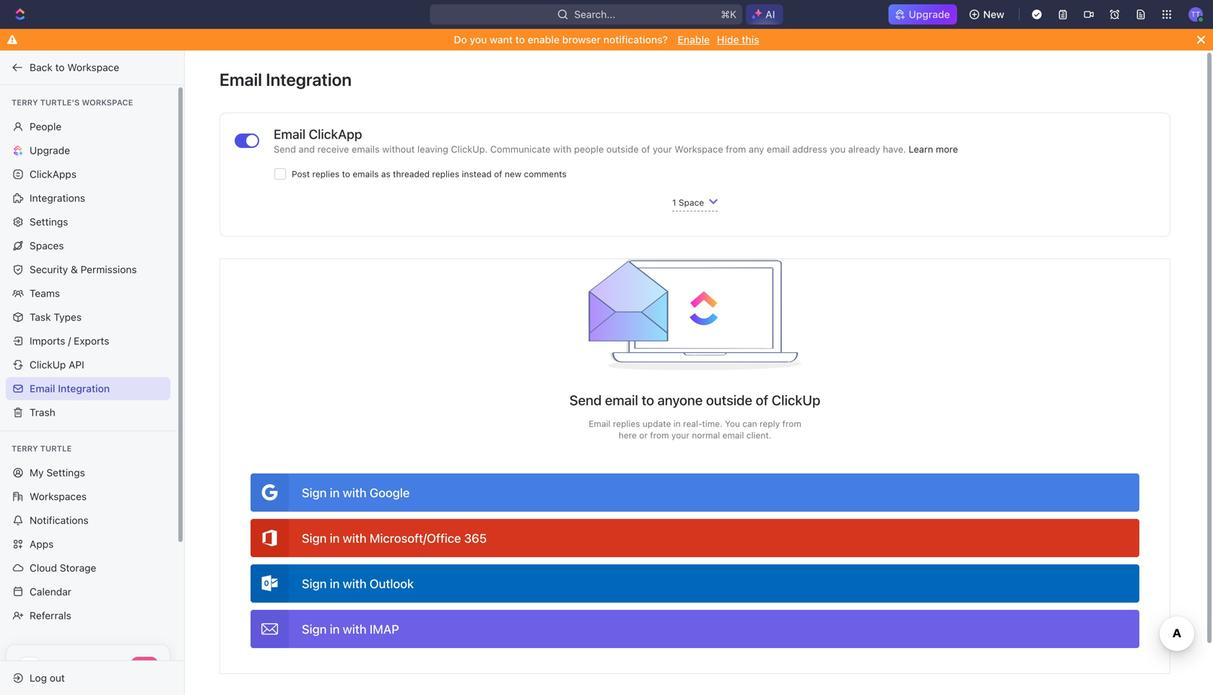 Task type: vqa. For each thing, say whether or not it's contained in the screenshot.
the top you
yes



Task type: locate. For each thing, give the bounding box(es) containing it.
emails left as
[[353, 169, 379, 179]]

any
[[749, 144, 764, 155]]

workspace up terry turtle's workspace
[[67, 61, 119, 73]]

1 vertical spatial email integration
[[30, 383, 110, 395]]

of up reply
[[756, 392, 769, 409]]

1 vertical spatial emails
[[353, 169, 379, 179]]

from left any
[[726, 144, 746, 155]]

comments
[[524, 169, 567, 179]]

1 vertical spatial email
[[605, 392, 639, 409]]

log out
[[30, 673, 65, 684]]

clickup up reply
[[772, 392, 821, 409]]

0 vertical spatial clickup
[[30, 359, 66, 371]]

with for outlook
[[343, 577, 367, 591]]

enable
[[528, 34, 560, 46]]

0 horizontal spatial you
[[470, 34, 487, 46]]

workspace
[[67, 61, 119, 73], [82, 98, 133, 107], [675, 144, 724, 155]]

sign for sign in with microsoft/office 365
[[302, 531, 327, 546]]

in left google
[[330, 486, 340, 500]]

integrations link
[[6, 187, 170, 210]]

email down you
[[723, 431, 744, 441]]

in down sign in with google
[[330, 531, 340, 546]]

0 vertical spatial outside
[[607, 144, 639, 155]]

enable
[[678, 34, 710, 46]]

settings up spaces
[[30, 216, 68, 228]]

0 horizontal spatial email integration
[[30, 383, 110, 395]]

email up here
[[605, 392, 639, 409]]

in for sign in with google
[[330, 486, 340, 500]]

0 horizontal spatial replies
[[312, 169, 340, 179]]

imports / exports
[[30, 335, 109, 347]]

of inside email clickapp send and receive emails without leaving clickup. communicate with people outside of your workspace from any email address you already have. learn more
[[642, 144, 650, 155]]

email inside "email replies update in real-time. you can reply from here or from your normal email client."
[[723, 431, 744, 441]]

1 horizontal spatial from
[[726, 144, 746, 155]]

of right "people"
[[642, 144, 650, 155]]

my settings link
[[6, 462, 170, 485]]

0 vertical spatial of
[[642, 144, 650, 155]]

1 vertical spatial workspace
[[82, 98, 133, 107]]

with down sign in with google
[[343, 531, 367, 546]]

email
[[767, 144, 790, 155], [605, 392, 639, 409], [723, 431, 744, 441]]

settings up 'workspaces'
[[46, 467, 85, 479]]

1 vertical spatial terry
[[12, 444, 38, 454]]

anyone
[[658, 392, 703, 409]]

with inside button
[[343, 531, 367, 546]]

1 vertical spatial outside
[[706, 392, 753, 409]]

time.
[[702, 419, 723, 429]]

0 horizontal spatial of
[[494, 169, 503, 179]]

0 horizontal spatial send
[[274, 144, 296, 155]]

1 vertical spatial upgrade link
[[6, 139, 170, 162]]

1 sign from the top
[[302, 486, 327, 500]]

your
[[653, 144, 672, 155], [672, 431, 690, 441]]

client.
[[747, 431, 772, 441]]

replies inside "email replies update in real-time. you can reply from here or from your normal email client."
[[613, 419, 640, 429]]

clickup
[[30, 359, 66, 371], [772, 392, 821, 409]]

in left real- at the right
[[674, 419, 681, 429]]

cloud storage link
[[6, 557, 170, 580]]

2 terry from the top
[[12, 444, 38, 454]]

2 vertical spatial from
[[650, 431, 669, 441]]

workspace up space
[[675, 144, 724, 155]]

0 vertical spatial emails
[[352, 144, 380, 155]]

terry turtle
[[12, 444, 72, 454]]

referrals link
[[6, 605, 170, 628]]

emails right receive
[[352, 144, 380, 155]]

sign in with google
[[302, 486, 410, 500]]

your inside email clickapp send and receive emails without leaving clickup. communicate with people outside of your workspace from any email address you already have. learn more
[[653, 144, 672, 155]]

1 terry from the top
[[12, 98, 38, 107]]

replies
[[312, 169, 340, 179], [432, 169, 460, 179], [613, 419, 640, 429]]

you right do
[[470, 34, 487, 46]]

with left outlook
[[343, 577, 367, 591]]

sign in with microsoft/office 365 button
[[251, 519, 1140, 558]]

clickapps
[[30, 168, 77, 180]]

imports
[[30, 335, 65, 347]]

notifications?
[[604, 34, 668, 46]]

sign
[[302, 486, 327, 500], [302, 531, 327, 546], [302, 577, 327, 591], [302, 622, 327, 637]]

2 horizontal spatial email
[[767, 144, 790, 155]]

1 vertical spatial send
[[570, 392, 602, 409]]

0 horizontal spatial upgrade
[[30, 144, 70, 156]]

to right the back
[[55, 61, 65, 73]]

people
[[30, 121, 62, 133]]

clickup api
[[30, 359, 84, 371]]

0 horizontal spatial clickup
[[30, 359, 66, 371]]

1 horizontal spatial integration
[[266, 69, 352, 90]]

1 horizontal spatial you
[[830, 144, 846, 155]]

of left new
[[494, 169, 503, 179]]

replies up here
[[613, 419, 640, 429]]

from inside email clickapp send and receive emails without leaving clickup. communicate with people outside of your workspace from any email address you already have. learn more
[[726, 144, 746, 155]]

upgrade
[[909, 8, 950, 20], [30, 144, 70, 156]]

1 horizontal spatial upgrade link
[[889, 4, 958, 25]]

1 vertical spatial clickup
[[772, 392, 821, 409]]

4 sign from the top
[[302, 622, 327, 637]]

sign inside button
[[302, 531, 327, 546]]

with left google
[[343, 486, 367, 500]]

post
[[292, 169, 310, 179]]

back to workspace
[[30, 61, 119, 73]]

0 horizontal spatial outside
[[607, 144, 639, 155]]

2 vertical spatial email
[[723, 431, 744, 441]]

0 vertical spatial settings
[[30, 216, 68, 228]]

upgrade link left new button
[[889, 4, 958, 25]]

workspace for terry turtle's workspace
[[82, 98, 133, 107]]

upgrade left new button
[[909, 8, 950, 20]]

3 sign from the top
[[302, 577, 327, 591]]

settings link
[[6, 211, 170, 234]]

instead
[[462, 169, 492, 179]]

new button
[[963, 3, 1014, 26]]

email right any
[[767, 144, 790, 155]]

1 horizontal spatial send
[[570, 392, 602, 409]]

outside up you
[[706, 392, 753, 409]]

email replies update in real-time. you can reply from here or from your normal email client.
[[589, 419, 802, 441]]

terry
[[12, 98, 38, 107], [12, 444, 38, 454]]

ai button
[[746, 4, 783, 25]]

1 vertical spatial upgrade
[[30, 144, 70, 156]]

0 vertical spatial email
[[767, 144, 790, 155]]

0 vertical spatial from
[[726, 144, 746, 155]]

0 vertical spatial upgrade
[[909, 8, 950, 20]]

workspaces
[[30, 491, 87, 503]]

1 horizontal spatial outside
[[706, 392, 753, 409]]

0 horizontal spatial from
[[650, 431, 669, 441]]

upgrade link up 'clickapps' link
[[6, 139, 170, 162]]

outside right "people"
[[607, 144, 639, 155]]

2 vertical spatial workspace
[[675, 144, 724, 155]]

1 vertical spatial you
[[830, 144, 846, 155]]

cloud
[[30, 562, 57, 574]]

integration down the clickup api link
[[58, 383, 110, 395]]

to
[[516, 34, 525, 46], [55, 61, 65, 73], [342, 169, 350, 179], [642, 392, 654, 409]]

terry up "people"
[[12, 98, 38, 107]]

workspace inside button
[[67, 61, 119, 73]]

1 horizontal spatial of
[[642, 144, 650, 155]]

my
[[30, 467, 44, 479]]

2 horizontal spatial from
[[783, 419, 802, 429]]

in inside button
[[330, 531, 340, 546]]

0 vertical spatial workspace
[[67, 61, 119, 73]]

ai
[[766, 8, 775, 20]]

to down receive
[[342, 169, 350, 179]]

2 vertical spatial of
[[756, 392, 769, 409]]

integration
[[266, 69, 352, 90], [58, 383, 110, 395]]

1 horizontal spatial upgrade
[[909, 8, 950, 20]]

clickup down "imports"
[[30, 359, 66, 371]]

have.
[[883, 144, 907, 155]]

you left already
[[830, 144, 846, 155]]

terry for people
[[12, 98, 38, 107]]

0 vertical spatial email integration
[[220, 69, 352, 90]]

2 horizontal spatial of
[[756, 392, 769, 409]]

email integration
[[220, 69, 352, 90], [30, 383, 110, 395]]

1 horizontal spatial email
[[723, 431, 744, 441]]

in up sign in with imap
[[330, 577, 340, 591]]

types
[[54, 311, 82, 323]]

upgrade up clickapps
[[30, 144, 70, 156]]

2 horizontal spatial replies
[[613, 419, 640, 429]]

0 vertical spatial terry
[[12, 98, 38, 107]]

workspace up people link
[[82, 98, 133, 107]]

send
[[274, 144, 296, 155], [570, 392, 602, 409]]

in
[[674, 419, 681, 429], [330, 486, 340, 500], [330, 531, 340, 546], [330, 577, 340, 591], [330, 622, 340, 637]]

in for sign in with imap
[[330, 622, 340, 637]]

spaces
[[30, 240, 64, 252]]

from right reply
[[783, 419, 802, 429]]

0 horizontal spatial integration
[[58, 383, 110, 395]]

1 vertical spatial from
[[783, 419, 802, 429]]

your inside "email replies update in real-time. you can reply from here or from your normal email client."
[[672, 431, 690, 441]]

0 vertical spatial your
[[653, 144, 672, 155]]

upgrade link
[[889, 4, 958, 25], [6, 139, 170, 162]]

with left imap
[[343, 622, 367, 637]]

2 sign from the top
[[302, 531, 327, 546]]

replies for post
[[312, 169, 340, 179]]

0 vertical spatial integration
[[266, 69, 352, 90]]

emails
[[352, 144, 380, 155], [353, 169, 379, 179]]

in left imap
[[330, 622, 340, 637]]

imap
[[370, 622, 399, 637]]

0 vertical spatial send
[[274, 144, 296, 155]]

sign for sign in with google
[[302, 486, 327, 500]]

normal
[[692, 431, 720, 441]]

integration up clickapp
[[266, 69, 352, 90]]

turtle
[[40, 444, 72, 454]]

from down update
[[650, 431, 669, 441]]

terry up the my
[[12, 444, 38, 454]]

calendar link
[[6, 581, 170, 604]]

send email to anyone outside of clickup
[[570, 392, 821, 409]]

1 vertical spatial your
[[672, 431, 690, 441]]

storage
[[60, 562, 96, 574]]

clickapp
[[309, 126, 362, 142]]

spaces link
[[6, 234, 170, 258]]

with left "people"
[[553, 144, 572, 155]]

/
[[68, 335, 71, 347]]

replies right post
[[312, 169, 340, 179]]

with for google
[[343, 486, 367, 500]]

0 vertical spatial you
[[470, 34, 487, 46]]

send inside email clickapp send and receive emails without leaving clickup. communicate with people outside of your workspace from any email address you already have. learn more
[[274, 144, 296, 155]]

you inside email clickapp send and receive emails without leaving clickup. communicate with people outside of your workspace from any email address you already have. learn more
[[830, 144, 846, 155]]

task
[[30, 311, 51, 323]]

1 vertical spatial of
[[494, 169, 503, 179]]

replies down leaving
[[432, 169, 460, 179]]



Task type: describe. For each thing, give the bounding box(es) containing it.
apps link
[[6, 533, 170, 556]]

microsoft/office
[[370, 531, 461, 546]]

workspaces link
[[6, 485, 170, 509]]

in for sign in with outlook
[[330, 577, 340, 591]]

learn more link
[[909, 144, 959, 155]]

my settings
[[30, 467, 85, 479]]

apps
[[30, 539, 54, 550]]

to up update
[[642, 392, 654, 409]]

in inside "email replies update in real-time. you can reply from here or from your normal email client."
[[674, 419, 681, 429]]

1 horizontal spatial email integration
[[220, 69, 352, 90]]

or
[[639, 431, 648, 441]]

emails inside email clickapp send and receive emails without leaving clickup. communicate with people outside of your workspace from any email address you already have. learn more
[[352, 144, 380, 155]]

email inside "email replies update in real-time. you can reply from here or from your normal email client."
[[589, 419, 611, 429]]

sign for sign in with imap
[[302, 622, 327, 637]]

google
[[370, 486, 410, 500]]

outlook
[[370, 577, 414, 591]]

0 horizontal spatial email
[[605, 392, 639, 409]]

people
[[574, 144, 604, 155]]

browser
[[562, 34, 601, 46]]

upgrade for the top upgrade link
[[909, 8, 950, 20]]

calendar
[[30, 586, 71, 598]]

space
[[679, 198, 704, 208]]

sign in with imap button
[[251, 610, 1140, 649]]

address
[[793, 144, 828, 155]]

to right 'want'
[[516, 34, 525, 46]]

search...
[[575, 8, 616, 20]]

1 vertical spatial integration
[[58, 383, 110, 395]]

update
[[643, 419, 671, 429]]

terry turtle's workspace
[[12, 98, 133, 107]]

new
[[505, 169, 522, 179]]

hide
[[717, 34, 739, 46]]

new
[[984, 8, 1005, 20]]

&
[[71, 264, 78, 276]]

integrations
[[30, 192, 85, 204]]

receive
[[318, 144, 349, 155]]

clickup.
[[451, 144, 488, 155]]

sign for sign in with outlook
[[302, 577, 327, 591]]

sign in with imap
[[302, 622, 399, 637]]

learn
[[909, 144, 934, 155]]

security
[[30, 264, 68, 276]]

email inside email clickapp send and receive emails without leaving clickup. communicate with people outside of your workspace from any email address you already have. learn more
[[767, 144, 790, 155]]

post replies to emails as threaded replies instead of new comments
[[292, 169, 567, 179]]

0 vertical spatial upgrade link
[[889, 4, 958, 25]]

task types
[[30, 311, 82, 323]]

email integration link
[[6, 377, 170, 401]]

security & permissions
[[30, 264, 137, 276]]

1 horizontal spatial replies
[[432, 169, 460, 179]]

to inside button
[[55, 61, 65, 73]]

you
[[725, 419, 740, 429]]

clickapps link
[[6, 163, 170, 186]]

trash
[[30, 407, 55, 419]]

sign in with google button
[[251, 474, 1140, 512]]

with for imap
[[343, 622, 367, 637]]

can
[[743, 419, 758, 429]]

email clickapp send and receive emails without leaving clickup. communicate with people outside of your workspace from any email address you already have. learn more
[[274, 126, 959, 155]]

in for sign in with microsoft/office 365
[[330, 531, 340, 546]]

365
[[464, 531, 487, 546]]

1 horizontal spatial clickup
[[772, 392, 821, 409]]

notifications link
[[6, 509, 170, 532]]

threaded
[[393, 169, 430, 179]]

security & permissions link
[[6, 258, 170, 281]]

terry for my settings
[[12, 444, 38, 454]]

upgrade for left upgrade link
[[30, 144, 70, 156]]

and
[[299, 144, 315, 155]]

do
[[454, 34, 467, 46]]

log
[[30, 673, 47, 684]]

workspace for back to workspace
[[67, 61, 119, 73]]

sign in with outlook button
[[251, 565, 1140, 603]]

0 horizontal spatial upgrade link
[[6, 139, 170, 162]]

1 space
[[673, 198, 704, 208]]

task types link
[[6, 306, 170, 329]]

cloud storage
[[30, 562, 96, 574]]

already
[[849, 144, 881, 155]]

permissions
[[81, 264, 137, 276]]

sign in with microsoft/office 365
[[302, 531, 487, 546]]

notifications
[[30, 515, 89, 527]]

imports / exports link
[[6, 330, 170, 353]]

trash link
[[6, 401, 170, 424]]

leaving
[[418, 144, 449, 155]]

turtle's
[[40, 98, 80, 107]]

tt button
[[1185, 3, 1208, 26]]

tt
[[1192, 10, 1201, 18]]

sign in with outlook
[[302, 577, 414, 591]]

back
[[30, 61, 53, 73]]

with inside email clickapp send and receive emails without leaving clickup. communicate with people outside of your workspace from any email address you already have. learn more
[[553, 144, 572, 155]]

do you want to enable browser notifications? enable hide this
[[454, 34, 760, 46]]

log out button
[[6, 667, 172, 690]]

replies for email
[[613, 419, 640, 429]]

here
[[619, 431, 637, 441]]

teams link
[[6, 282, 170, 305]]

teams
[[30, 288, 60, 299]]

exports
[[74, 335, 109, 347]]

email inside email clickapp send and receive emails without leaving clickup. communicate with people outside of your workspace from any email address you already have. learn more
[[274, 126, 306, 142]]

more
[[936, 144, 959, 155]]

out
[[50, 673, 65, 684]]

1 vertical spatial settings
[[46, 467, 85, 479]]

communicate
[[490, 144, 551, 155]]

as
[[381, 169, 391, 179]]

workspace inside email clickapp send and receive emails without leaving clickup. communicate with people outside of your workspace from any email address you already have. learn more
[[675, 144, 724, 155]]

without
[[382, 144, 415, 155]]

with for microsoft/office
[[343, 531, 367, 546]]

1
[[673, 198, 677, 208]]

referrals
[[30, 610, 71, 622]]

outside inside email clickapp send and receive emails without leaving clickup. communicate with people outside of your workspace from any email address you already have. learn more
[[607, 144, 639, 155]]

want
[[490, 34, 513, 46]]

back to workspace button
[[6, 56, 171, 79]]

⌘k
[[721, 8, 737, 20]]



